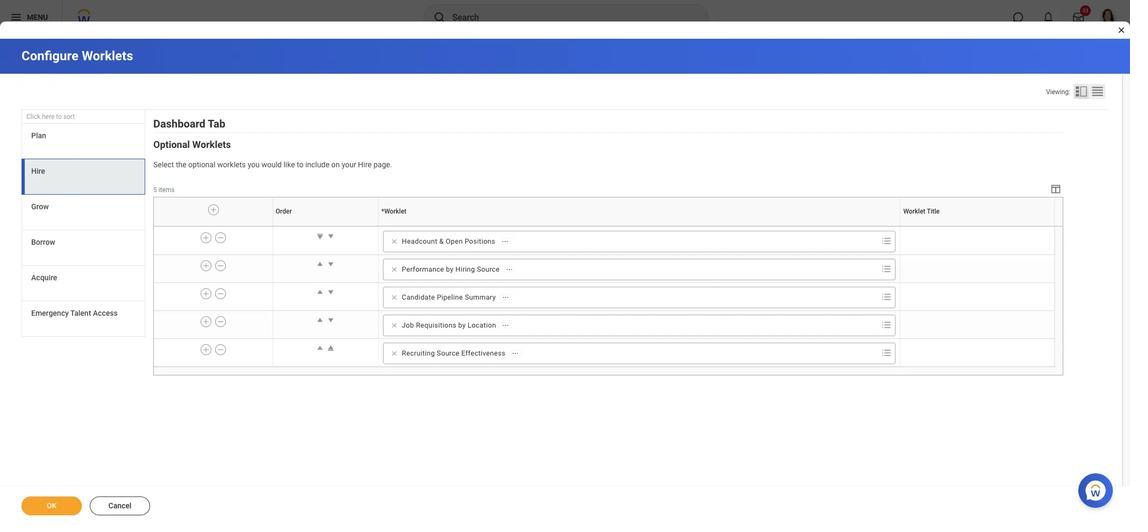 Task type: locate. For each thing, give the bounding box(es) containing it.
0 horizontal spatial to
[[56, 113, 62, 121]]

optional worklets group
[[153, 138, 1064, 375]]

x small image for recruiting source effectiveness
[[389, 348, 400, 359]]

1 caret up image from the top
[[315, 259, 326, 269]]

source
[[477, 265, 500, 273], [437, 349, 460, 357]]

sort
[[63, 113, 75, 121]]

2 x small image from the top
[[389, 292, 400, 303]]

2 vertical spatial prompts image
[[880, 318, 893, 331]]

effectiveness
[[461, 349, 506, 357]]

hire right your
[[358, 160, 372, 169]]

related actions image right hiring
[[506, 266, 513, 273]]

1 plus image from the top
[[202, 261, 210, 271]]

1 horizontal spatial source
[[477, 265, 500, 273]]

items
[[159, 186, 175, 194]]

ok
[[47, 501, 57, 510]]

1 vertical spatial to
[[297, 160, 304, 169]]

0 horizontal spatial by
[[446, 265, 454, 273]]

1 vertical spatial prompts image
[[880, 346, 893, 359]]

talent
[[70, 309, 91, 317]]

x small image left job
[[389, 320, 400, 331]]

x small image left candidate
[[389, 292, 400, 303]]

0 horizontal spatial source
[[437, 349, 460, 357]]

prompts image
[[880, 235, 893, 247], [880, 346, 893, 359]]

performance
[[402, 265, 444, 273]]

2 vertical spatial x small image
[[389, 348, 400, 359]]

source down job requisitions by location element
[[437, 349, 460, 357]]

caret down image
[[326, 231, 336, 241], [326, 259, 336, 269], [326, 287, 336, 297]]

row element containing headcount & open positions
[[154, 227, 1055, 255]]

related actions image right "positions"
[[501, 238, 509, 245]]

0 horizontal spatial title
[[927, 208, 940, 215]]

*
[[381, 208, 384, 215]]

open
[[446, 237, 463, 245]]

1 minus image from the top
[[217, 233, 224, 243]]

configure worklets dialog
[[0, 0, 1130, 525]]

1 vertical spatial prompts image
[[880, 290, 893, 303]]

2 vertical spatial caret down image
[[326, 287, 336, 297]]

1 vertical spatial worklets
[[192, 139, 231, 150]]

0 vertical spatial x small image
[[389, 264, 400, 275]]

list box
[[22, 124, 145, 337]]

headcount & open positions, press delete to clear value. option
[[387, 235, 514, 248]]

2 caret up image from the top
[[315, 315, 326, 325]]

source inside 'option'
[[477, 265, 500, 273]]

plus image
[[202, 261, 210, 271], [202, 345, 210, 354]]

1 horizontal spatial to
[[297, 160, 304, 169]]

Toggle to Grid view radio
[[1090, 84, 1106, 99]]

1 horizontal spatial by
[[458, 321, 466, 329]]

caret up image down caret up icon
[[315, 315, 326, 325]]

to
[[56, 113, 62, 121], [297, 160, 304, 169]]

1 horizontal spatial hire
[[358, 160, 372, 169]]

navigation pane region
[[22, 110, 145, 340]]

order worklet worklet title
[[325, 226, 979, 226]]

1 vertical spatial x small image
[[389, 320, 400, 331]]

x small image for performance by hiring source
[[389, 264, 400, 275]]

list box containing plan
[[22, 124, 145, 337]]

click here to sort button
[[22, 110, 145, 124]]

2 vertical spatial caret up image
[[315, 343, 326, 353]]

related actions image for candidate pipeline summary
[[502, 294, 509, 301]]

1 row element from the top
[[154, 197, 1057, 226]]

worklets
[[82, 48, 133, 63], [192, 139, 231, 150]]

caret down image down order column header
[[326, 231, 336, 241]]

related actions image for headcount & open positions
[[501, 238, 509, 245]]

0 vertical spatial worklets
[[82, 48, 133, 63]]

1 minus image from the top
[[217, 289, 224, 299]]

grow
[[31, 202, 49, 211]]

0 horizontal spatial worklets
[[82, 48, 133, 63]]

1 x small image from the top
[[389, 264, 400, 275]]

row element containing order
[[154, 197, 1057, 226]]

x small image left performance
[[389, 264, 400, 275]]

5 row element from the top
[[154, 311, 1055, 339]]

configure
[[22, 48, 79, 63]]

hire down plan at the left
[[31, 167, 45, 175]]

inbox large image
[[1073, 12, 1084, 23]]

plus image for worklet
[[210, 205, 217, 215]]

x small image
[[389, 264, 400, 275], [389, 292, 400, 303], [389, 348, 400, 359]]

you
[[248, 160, 260, 169]]

1 prompts image from the top
[[880, 262, 893, 275]]

x small image
[[389, 236, 400, 247], [389, 320, 400, 331]]

related actions image inside "candidate pipeline summary, press delete to clear value." option
[[502, 294, 509, 301]]

prompts image for headcount & open positions
[[880, 235, 893, 247]]

2 minus image from the top
[[217, 317, 224, 326]]

caret down image up caret down icon on the bottom
[[326, 287, 336, 297]]

headcount & open positions
[[402, 237, 495, 245]]

0 horizontal spatial hire
[[31, 167, 45, 175]]

job requisitions by location, press delete to clear value. option
[[387, 319, 515, 332]]

related actions image right location
[[502, 322, 510, 329]]

0 vertical spatial by
[[446, 265, 454, 273]]

caret top image
[[326, 343, 336, 353]]

job requisitions by location
[[402, 321, 496, 329]]

worklet
[[384, 208, 406, 215], [903, 208, 926, 215], [639, 226, 640, 226], [976, 226, 978, 226]]

recruiting
[[402, 349, 435, 357]]

1 vertical spatial x small image
[[389, 292, 400, 303]]

1 vertical spatial title
[[978, 226, 979, 226]]

minus image
[[217, 289, 224, 299], [217, 317, 224, 326]]

0 horizontal spatial order
[[276, 208, 292, 215]]

1 vertical spatial order
[[325, 226, 326, 226]]

related actions image for recruiting source effectiveness
[[512, 350, 519, 357]]

dashboard tab
[[153, 117, 225, 130]]

to left sort
[[56, 113, 62, 121]]

1 horizontal spatial order
[[325, 226, 326, 226]]

order
[[276, 208, 292, 215], [325, 226, 326, 226]]

would
[[262, 160, 282, 169]]

1 vertical spatial source
[[437, 349, 460, 357]]

tab
[[208, 117, 225, 130]]

caret up image
[[315, 287, 326, 297]]

cancel button
[[90, 497, 150, 515]]

order up caret bottom image
[[325, 226, 326, 226]]

x small image inside "headcount & open positions, press delete to clear value." option
[[389, 236, 400, 247]]

caret up image
[[315, 259, 326, 269], [315, 315, 326, 325], [315, 343, 326, 353]]

pipeline
[[437, 293, 463, 301]]

source inside option
[[437, 349, 460, 357]]

related actions image right summary
[[502, 294, 509, 301]]

row element containing job requisitions by location
[[154, 311, 1055, 339]]

by left location
[[458, 321, 466, 329]]

click here to sort
[[26, 113, 75, 121]]

to right 'like'
[[297, 160, 304, 169]]

related actions image for job requisitions by location
[[502, 322, 510, 329]]

related actions image inside job requisitions by location, press delete to clear value. option
[[502, 322, 510, 329]]

prompts image for source
[[880, 262, 893, 275]]

worklet column header
[[379, 226, 901, 227]]

0 vertical spatial minus image
[[217, 233, 224, 243]]

worklets inside group
[[192, 139, 231, 150]]

to inside optional worklets group
[[297, 160, 304, 169]]

1 vertical spatial by
[[458, 321, 466, 329]]

row element containing performance by hiring source
[[154, 255, 1055, 283]]

optional
[[188, 160, 216, 169]]

related actions image inside performance by hiring source, press delete to clear value. 'option'
[[506, 266, 513, 273]]

2 caret down image from the top
[[326, 259, 336, 269]]

title
[[927, 208, 940, 215], [978, 226, 979, 226]]

prompts image
[[880, 262, 893, 275], [880, 290, 893, 303], [880, 318, 893, 331]]

related actions image inside recruiting source effectiveness, press delete to clear value. option
[[512, 350, 519, 357]]

1 horizontal spatial title
[[978, 226, 979, 226]]

2 prompts image from the top
[[880, 346, 893, 359]]

hire
[[358, 160, 372, 169], [31, 167, 45, 175]]

3 row element from the top
[[154, 255, 1055, 283]]

x small image left the headcount
[[389, 236, 400, 247]]

related actions image inside "headcount & open positions, press delete to clear value." option
[[501, 238, 509, 245]]

x small image left recruiting
[[389, 348, 400, 359]]

0 vertical spatial prompts image
[[880, 262, 893, 275]]

0 vertical spatial prompts image
[[880, 235, 893, 247]]

emergency talent access
[[31, 309, 118, 317]]

caret down image
[[326, 315, 336, 325]]

to inside popup button
[[56, 113, 62, 121]]

0 vertical spatial to
[[56, 113, 62, 121]]

0 vertical spatial source
[[477, 265, 500, 273]]

emergency
[[31, 309, 69, 317]]

caret up image down caret bottom image
[[315, 259, 326, 269]]

select the optional worklets you would like to include on your hire page.
[[153, 160, 392, 169]]

acquire
[[31, 273, 57, 282]]

source right hiring
[[477, 265, 500, 273]]

Toggle to List Detail view radio
[[1074, 84, 1089, 99]]

0 vertical spatial order
[[276, 208, 292, 215]]

1 prompts image from the top
[[880, 235, 893, 247]]

plus image for 2nd minus icon
[[202, 261, 210, 271]]

worklets
[[217, 160, 246, 169]]

0 vertical spatial x small image
[[389, 236, 400, 247]]

configure worklets
[[22, 48, 133, 63]]

page.
[[374, 160, 392, 169]]

1 horizontal spatial worklets
[[192, 139, 231, 150]]

related actions image for performance by hiring source
[[506, 266, 513, 273]]

plus image for candidate pipeline summary
[[202, 289, 210, 299]]

caret up image for job
[[315, 315, 326, 325]]

3 caret down image from the top
[[326, 287, 336, 297]]

&
[[439, 237, 444, 245]]

search image
[[433, 11, 446, 24]]

0 vertical spatial title
[[927, 208, 940, 215]]

4 row element from the top
[[154, 283, 1055, 311]]

job requisitions by location element
[[402, 321, 496, 330]]

caret down image down caret bottom image
[[326, 259, 336, 269]]

prompts image for recruiting source effectiveness
[[880, 346, 893, 359]]

by left hiring
[[446, 265, 454, 273]]

plus image for recruiting's minus icon
[[202, 345, 210, 354]]

on
[[331, 160, 340, 169]]

minus image for caret up image corresponding to job
[[217, 317, 224, 326]]

minus image
[[217, 233, 224, 243], [217, 261, 224, 271], [217, 345, 224, 354]]

1 vertical spatial minus image
[[217, 317, 224, 326]]

plan
[[31, 131, 46, 140]]

0 vertical spatial caret down image
[[326, 231, 336, 241]]

1 vertical spatial caret up image
[[315, 315, 326, 325]]

like
[[284, 160, 295, 169]]

related actions image right effectiveness
[[512, 350, 519, 357]]

3 prompts image from the top
[[880, 318, 893, 331]]

0 vertical spatial plus image
[[202, 261, 210, 271]]

related actions image
[[501, 238, 509, 245], [506, 266, 513, 273], [502, 294, 509, 301], [502, 322, 510, 329], [512, 350, 519, 357]]

worklets for optional worklets
[[192, 139, 231, 150]]

title inside row element
[[927, 208, 940, 215]]

optional
[[153, 139, 190, 150]]

1 vertical spatial plus image
[[202, 345, 210, 354]]

row element
[[154, 197, 1057, 226], [154, 227, 1055, 255], [154, 255, 1055, 283], [154, 283, 1055, 311], [154, 311, 1055, 339], [154, 339, 1055, 367]]

2 row element from the top
[[154, 227, 1055, 255]]

order column header
[[273, 226, 379, 227]]

3 minus image from the top
[[217, 345, 224, 354]]

0 vertical spatial caret up image
[[315, 259, 326, 269]]

access
[[93, 309, 118, 317]]

0 vertical spatial minus image
[[217, 289, 224, 299]]

3 x small image from the top
[[389, 348, 400, 359]]

x small image inside job requisitions by location, press delete to clear value. option
[[389, 320, 400, 331]]

2 plus image from the top
[[202, 345, 210, 354]]

your
[[342, 160, 356, 169]]

caret up image down caret down icon on the bottom
[[315, 343, 326, 353]]

workday assistant region
[[1079, 469, 1117, 508]]

headcount & open positions element
[[402, 237, 495, 246]]

plus image
[[210, 205, 217, 215], [202, 233, 210, 243], [202, 289, 210, 299], [202, 317, 210, 326]]

1 vertical spatial minus image
[[217, 261, 224, 271]]

1 caret down image from the top
[[326, 231, 336, 241]]

6 row element from the top
[[154, 339, 1055, 367]]

by
[[446, 265, 454, 273], [458, 321, 466, 329]]

optional worklets button
[[153, 139, 231, 150]]

1 vertical spatial caret down image
[[326, 259, 336, 269]]

* worklet
[[381, 208, 406, 215]]

caret up image for performance
[[315, 259, 326, 269]]

2 x small image from the top
[[389, 320, 400, 331]]

order up order column header
[[276, 208, 292, 215]]

viewing: option group
[[1046, 84, 1109, 101]]

1 x small image from the top
[[389, 236, 400, 247]]

2 vertical spatial minus image
[[217, 345, 224, 354]]



Task type: describe. For each thing, give the bounding box(es) containing it.
row element containing candidate pipeline summary
[[154, 283, 1055, 311]]

minus image for headcount
[[217, 233, 224, 243]]

borrow
[[31, 238, 55, 246]]

candidate pipeline summary element
[[402, 293, 496, 302]]

x small image for candidate pipeline summary
[[389, 292, 400, 303]]

configure worklets main content
[[0, 39, 1130, 525]]

minus image for recruiting
[[217, 345, 224, 354]]

here
[[42, 113, 54, 121]]

3 caret up image from the top
[[315, 343, 326, 353]]

candidate pipeline summary, press delete to clear value. option
[[387, 291, 515, 304]]

2 minus image from the top
[[217, 261, 224, 271]]

minus image for caret up icon
[[217, 289, 224, 299]]

the
[[176, 160, 186, 169]]

positions
[[465, 237, 495, 245]]

worklets for configure worklets
[[82, 48, 133, 63]]

by inside option
[[458, 321, 466, 329]]

5
[[153, 186, 157, 194]]

select
[[153, 160, 174, 169]]

candidate pipeline summary
[[402, 293, 496, 301]]

caret bottom image
[[315, 231, 326, 241]]

hire inside optional worklets group
[[358, 160, 372, 169]]

hiring
[[456, 265, 475, 273]]

notifications large image
[[1043, 12, 1054, 23]]

performance by hiring source, press delete to clear value. option
[[387, 263, 519, 276]]

recruiting source effectiveness
[[402, 349, 506, 357]]

row element containing recruiting source effectiveness
[[154, 339, 1055, 367]]

worklet title
[[903, 208, 940, 215]]

viewing:
[[1046, 88, 1071, 96]]

include
[[305, 160, 330, 169]]

job
[[402, 321, 414, 329]]

x small image for headcount & open positions
[[389, 236, 400, 247]]

ok button
[[22, 497, 82, 515]]

plus image for headcount & open positions
[[202, 233, 210, 243]]

requisitions
[[416, 321, 456, 329]]

recruiting source effectiveness element
[[402, 349, 506, 358]]

order for order worklet worklet title
[[325, 226, 326, 226]]

order for order
[[276, 208, 292, 215]]

location
[[468, 321, 496, 329]]

close configure worklets image
[[1117, 26, 1126, 34]]

x small image for job requisitions by location
[[389, 320, 400, 331]]

click to view/edit grid preferences image
[[1050, 183, 1062, 195]]

optional worklets
[[153, 139, 231, 150]]

2 prompts image from the top
[[880, 290, 893, 303]]

worklet title column header
[[901, 226, 1055, 227]]

headcount
[[402, 237, 438, 245]]

caret down image for candidate
[[326, 287, 336, 297]]

candidate
[[402, 293, 435, 301]]

performance by hiring source element
[[402, 265, 500, 274]]

performance by hiring source
[[402, 265, 500, 273]]

summary
[[465, 293, 496, 301]]

caret down image for headcount
[[326, 231, 336, 241]]

hire inside navigation pane region
[[31, 167, 45, 175]]

recruiting source effectiveness, press delete to clear value. option
[[387, 347, 524, 360]]

prompts image for location
[[880, 318, 893, 331]]

profile logan mcneil element
[[1094, 5, 1124, 29]]

dashboard
[[153, 117, 205, 130]]

by inside 'option'
[[446, 265, 454, 273]]

5 items
[[153, 186, 175, 194]]

cancel
[[108, 501, 132, 510]]

list box inside configure worklets 'main content'
[[22, 124, 145, 337]]

click
[[26, 113, 40, 121]]



Task type: vqa. For each thing, say whether or not it's contained in the screenshot.
x small icon associated with Recruiting Source Effectiveness
yes



